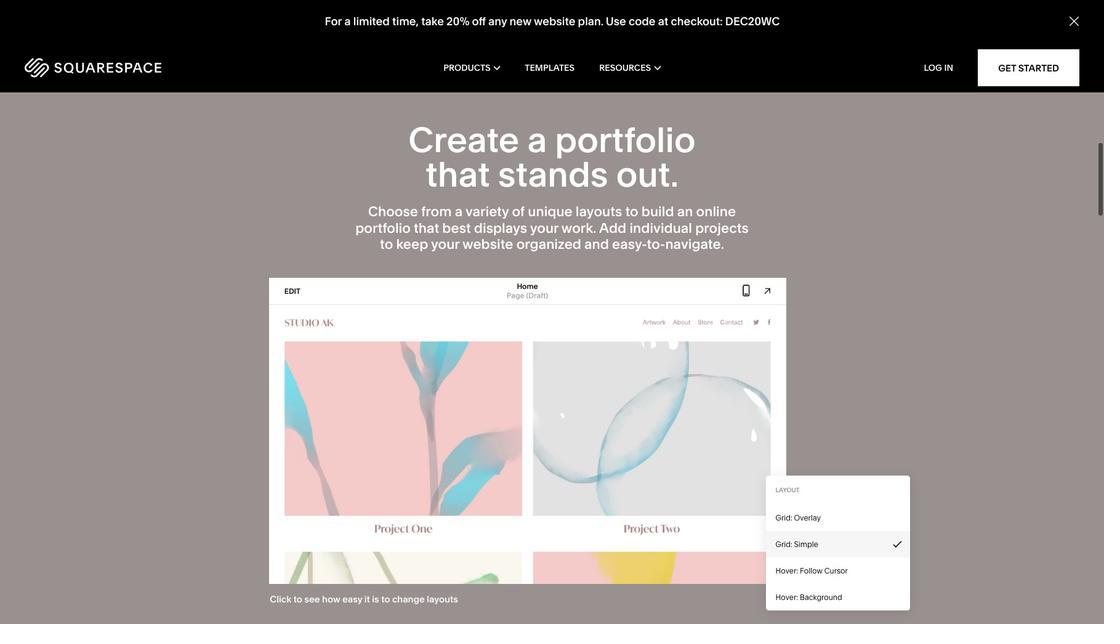 Task type: vqa. For each thing, say whether or not it's contained in the screenshot.
& corresponding to Podcasts
no



Task type: locate. For each thing, give the bounding box(es) containing it.
easy-
[[612, 236, 647, 253]]

any
[[488, 14, 507, 28]]

get
[[999, 62, 1017, 74]]

that inside choose from a variety of unique layouts to build an online portfolio that best displays your work. add individual projects to keep your website organized and easy-to-navigate.
[[414, 220, 439, 236]]

grid:
[[776, 513, 793, 522], [776, 540, 793, 549]]

overlay
[[794, 513, 821, 522]]

website inside choose from a variety of unique layouts to build an online portfolio that best displays your work. add individual projects to keep your website organized and easy-to-navigate.
[[463, 236, 513, 253]]

a for portfolio
[[528, 119, 547, 161]]

0 vertical spatial a
[[344, 14, 351, 28]]

a for limited
[[344, 14, 351, 28]]

0 vertical spatial website
[[534, 14, 575, 28]]

1 horizontal spatial to
[[380, 236, 393, 253]]

1 hover: from the top
[[776, 566, 798, 575]]

projects
[[696, 220, 749, 236]]

to left build at the top of page
[[626, 204, 639, 220]]

products
[[444, 62, 491, 73]]

that up from
[[426, 154, 490, 196]]

to
[[626, 204, 639, 220], [380, 236, 393, 253], [294, 594, 303, 605]]

grid: left overlay
[[776, 513, 793, 522]]

your right of
[[530, 220, 559, 236]]

simple
[[794, 540, 819, 549]]

1 horizontal spatial your
[[530, 220, 559, 236]]

how
[[323, 594, 341, 605]]

website right new
[[534, 14, 575, 28]]

0 horizontal spatial website
[[463, 236, 513, 253]]

0 horizontal spatial portfolio
[[356, 220, 411, 236]]

grid: overlay button
[[766, 505, 910, 531]]

out.
[[617, 154, 679, 196]]

from
[[421, 204, 452, 220]]

1 horizontal spatial a
[[455, 204, 463, 220]]

unique
[[528, 204, 573, 220]]

products button
[[444, 43, 500, 92]]

hover: background
[[776, 593, 843, 602]]

that inside create a portfolio that stands out.
[[426, 154, 490, 196]]

2 horizontal spatial a
[[528, 119, 547, 161]]

to left keep
[[380, 236, 393, 253]]

that
[[426, 154, 490, 196], [414, 220, 439, 236]]

at
[[658, 14, 668, 28]]

your right keep
[[431, 236, 460, 253]]

checkout:
[[671, 14, 723, 28]]

1 horizontal spatial portfolio
[[555, 119, 696, 161]]

1 grid: from the top
[[776, 513, 793, 522]]

use
[[606, 14, 626, 28]]

grid: left simple
[[776, 540, 793, 549]]

0 vertical spatial grid:
[[776, 513, 793, 522]]

hover:
[[776, 566, 798, 575], [776, 593, 798, 602]]

home page (draft)
[[507, 282, 548, 300]]

2 vertical spatial a
[[455, 204, 463, 220]]

2 hover: from the top
[[776, 593, 798, 602]]

0 vertical spatial that
[[426, 154, 490, 196]]

click to see how easy it is to change layouts
[[270, 594, 459, 605]]

navigate.
[[666, 236, 724, 253]]

stanton
[[339, 14, 392, 28]]

templates link
[[525, 43, 575, 92]]

hover: left follow
[[776, 566, 798, 575]]

get started
[[999, 62, 1060, 74]]

1 vertical spatial a
[[528, 119, 547, 161]]

portfolio inside create a portfolio that stands out.
[[555, 119, 696, 161]]

an
[[678, 204, 693, 220]]

website
[[534, 14, 575, 28], [463, 236, 513, 253]]

2 vertical spatial to
[[294, 594, 303, 605]]

log             in link
[[924, 62, 954, 73]]

individual
[[630, 220, 692, 236]]

best
[[443, 220, 471, 236]]

squarespace logo image
[[25, 58, 161, 78]]

website down variety
[[463, 236, 513, 253]]

0 vertical spatial to
[[626, 204, 639, 220]]

grid: inside grid: simple button
[[776, 540, 793, 549]]

0 horizontal spatial a
[[344, 14, 351, 28]]

1 horizontal spatial website
[[534, 14, 575, 28]]

portfolio
[[555, 119, 696, 161], [356, 220, 411, 236]]

1 vertical spatial grid:
[[776, 540, 793, 549]]

to left see
[[294, 594, 303, 605]]

0 vertical spatial hover:
[[776, 566, 798, 575]]

0 horizontal spatial to
[[294, 594, 303, 605]]

2 grid: from the top
[[776, 540, 793, 549]]

choose from a variety of unique layouts to build an online portfolio that best displays your work. add individual projects to keep your website organized and easy-to-navigate.
[[356, 204, 749, 253]]

1 vertical spatial portfolio
[[356, 220, 411, 236]]

your
[[530, 220, 559, 236], [431, 236, 460, 253]]

1 vertical spatial website
[[463, 236, 513, 253]]

easy
[[343, 594, 363, 605]]

2 horizontal spatial to
[[626, 204, 639, 220]]

hover: left the background
[[776, 593, 798, 602]]

take
[[421, 14, 444, 28]]

a
[[344, 14, 351, 28], [528, 119, 547, 161], [455, 204, 463, 220]]

1 vertical spatial hover:
[[776, 593, 798, 602]]

portfolio inside choose from a variety of unique layouts to build an online portfolio that best displays your work. add individual projects to keep your website organized and easy-to-navigate.
[[356, 220, 411, 236]]

edit
[[284, 286, 301, 296]]

→
[[1069, 12, 1080, 28]]

off
[[472, 14, 486, 28]]

new
[[509, 14, 531, 28]]

a inside choose from a variety of unique layouts to build an online portfolio that best displays your work. add individual projects to keep your website organized and easy-to-navigate.
[[455, 204, 463, 220]]

grid: inside the grid: overlay button
[[776, 513, 793, 522]]

a inside create a portfolio that stands out.
[[528, 119, 547, 161]]

add
[[599, 220, 627, 236]]

resources
[[600, 62, 651, 73]]

for a limited time, take 20% off any new website plan. use code at checkout: dec20wc
[[325, 14, 780, 28]]

that left best
[[414, 220, 439, 236]]

grid: simple
[[776, 540, 819, 549]]

stanton button
[[339, 14, 392, 29]]

hover: follow cursor
[[776, 566, 848, 575]]

0 horizontal spatial your
[[431, 236, 460, 253]]

grid: for grid: simple
[[776, 540, 793, 549]]

resources button
[[600, 43, 661, 92]]

create a portfolio that stands out.
[[409, 119, 696, 196]]

0 vertical spatial portfolio
[[555, 119, 696, 161]]

for
[[325, 14, 342, 28]]

1 vertical spatial that
[[414, 220, 439, 236]]



Task type: describe. For each thing, give the bounding box(es) containing it.
grid: simple button
[[766, 531, 910, 558]]

simple grid layout image
[[269, 305, 786, 584]]

code
[[629, 14, 656, 28]]

grid: overlay
[[776, 513, 821, 522]]

log
[[924, 62, 943, 73]]

log             in
[[924, 62, 954, 73]]

(draft)
[[526, 291, 548, 300]]

in
[[945, 62, 954, 73]]

hover: for hover: follow cursor
[[776, 566, 798, 575]]

and
[[585, 236, 609, 253]]

squarespace logo link
[[25, 58, 236, 78]]

1 vertical spatial to
[[380, 236, 393, 253]]

displays
[[474, 220, 527, 236]]

layout
[[776, 486, 800, 494]]

time,
[[392, 14, 419, 28]]

of
[[512, 204, 525, 220]]

20%
[[446, 14, 469, 28]]

plan.
[[578, 14, 604, 28]]

stands
[[498, 154, 608, 196]]

dec20wc
[[725, 14, 780, 28]]

background
[[800, 593, 843, 602]]

templates
[[525, 62, 575, 73]]

keep
[[396, 236, 428, 253]]

it is to change layouts
[[365, 594, 459, 605]]

work.
[[562, 220, 597, 236]]

→ button
[[1069, 12, 1080, 29]]

layouts
[[576, 204, 622, 220]]

to-
[[647, 236, 666, 253]]

hover: for hover: background
[[776, 593, 798, 602]]

follow
[[800, 566, 823, 575]]

page
[[507, 291, 525, 300]]

hover: follow cursor button
[[766, 558, 910, 584]]

grid: for grid: overlay
[[776, 513, 793, 522]]

organized
[[517, 236, 582, 253]]

limited
[[353, 14, 390, 28]]

get started link
[[978, 49, 1080, 86]]

build
[[642, 204, 674, 220]]

choose
[[368, 204, 418, 220]]

started
[[1019, 62, 1060, 74]]

variety
[[466, 204, 509, 220]]

cursor
[[825, 566, 848, 575]]

home
[[517, 282, 538, 291]]

online
[[697, 204, 736, 220]]

click
[[270, 594, 292, 605]]

hover: background button
[[766, 584, 910, 611]]

see
[[305, 594, 320, 605]]

create
[[409, 119, 520, 161]]



